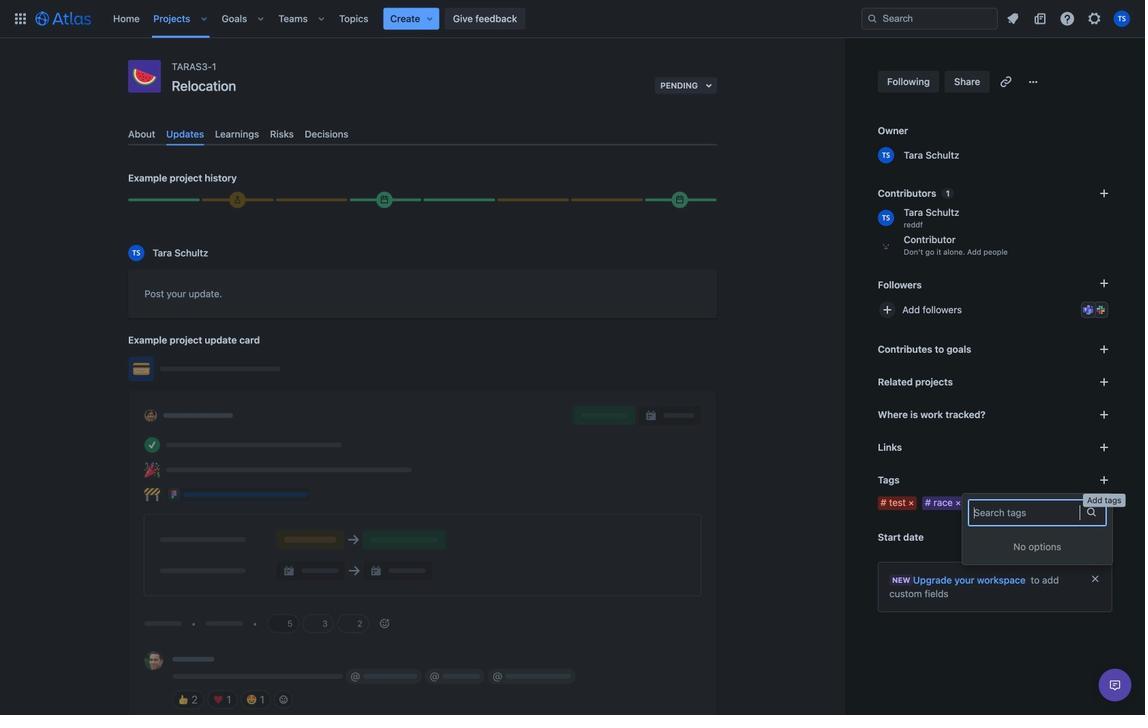 Task type: locate. For each thing, give the bounding box(es) containing it.
0 horizontal spatial close tag image
[[906, 498, 917, 509]]

1 horizontal spatial close tag image
[[953, 498, 964, 509]]

msteams logo showing  channels are connected to this project image
[[1083, 305, 1094, 316]]

close tag image
[[906, 498, 917, 509], [953, 498, 964, 509]]

tab list
[[123, 123, 723, 146]]

None search field
[[862, 8, 998, 30]]

add link image
[[1096, 440, 1113, 456]]

add tag image
[[1096, 472, 1113, 489]]

slack logo showing nan channels are connected to this project image
[[1095, 305, 1106, 316]]

2 close tag image from the left
[[953, 498, 964, 509]]

open image
[[1083, 504, 1100, 520]]

tooltip
[[1083, 494, 1126, 508]]

switch to... image
[[12, 11, 29, 27]]

add a follower image
[[1096, 275, 1113, 292]]

banner
[[0, 0, 1145, 38]]

Search tags text field
[[974, 506, 977, 520]]



Task type: describe. For each thing, give the bounding box(es) containing it.
top element
[[8, 0, 862, 38]]

Search field
[[862, 8, 998, 30]]

add related project image
[[1096, 374, 1113, 391]]

add work tracking links image
[[1096, 407, 1113, 423]]

account image
[[1114, 11, 1130, 27]]

settings image
[[1087, 11, 1103, 27]]

close banner image
[[1090, 574, 1101, 585]]

add team or contributors image
[[1096, 185, 1113, 202]]

open intercom messenger image
[[1107, 678, 1123, 694]]

1 close tag image from the left
[[906, 498, 917, 509]]

add goals image
[[1096, 342, 1113, 358]]

help image
[[1059, 11, 1076, 27]]

search image
[[867, 13, 878, 24]]

notifications image
[[1005, 11, 1021, 27]]

add follower image
[[879, 302, 896, 318]]

Main content area, start typing to enter text. text field
[[145, 286, 701, 307]]



Task type: vqa. For each thing, say whether or not it's contained in the screenshot.
Search field
yes



